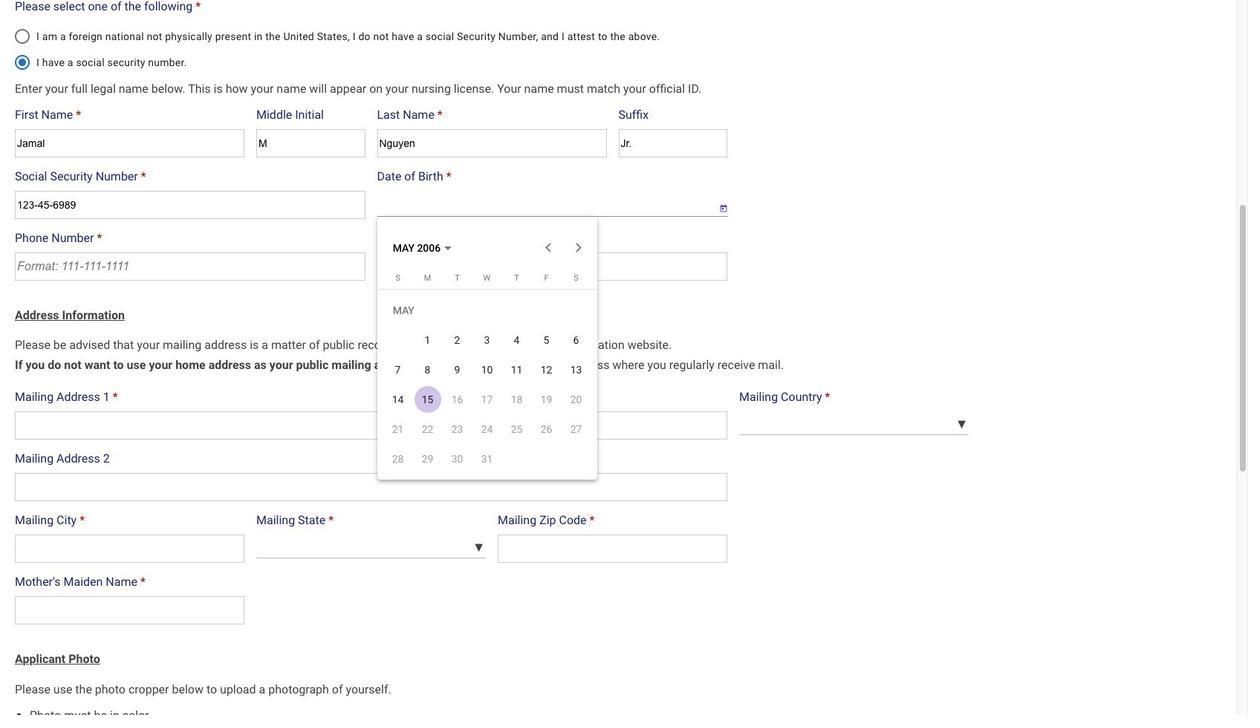 Task type: describe. For each thing, give the bounding box(es) containing it.
2 row from the top
[[383, 355, 591, 385]]

3 row from the top
[[383, 385, 591, 414]]

1 row from the top
[[383, 325, 591, 355]]



Task type: locate. For each thing, give the bounding box(es) containing it.
option group
[[15, 21, 735, 70]]

cell
[[443, 385, 472, 414], [472, 385, 502, 414], [502, 385, 532, 414], [532, 385, 562, 414], [562, 385, 591, 414], [383, 414, 413, 444], [413, 414, 443, 444], [443, 414, 472, 444], [472, 414, 502, 444], [502, 414, 532, 444], [532, 414, 562, 444], [562, 414, 591, 444], [383, 444, 413, 474], [413, 444, 443, 474], [443, 444, 472, 474], [472, 444, 502, 474]]

4 row from the top
[[383, 414, 591, 444]]

5 row from the top
[[383, 444, 591, 474]]

None field
[[377, 191, 707, 217]]

Format: 111-111-1111 text field
[[15, 252, 365, 281]]

None text field
[[256, 129, 365, 157], [377, 129, 607, 157], [498, 535, 728, 564], [15, 597, 245, 625], [256, 129, 365, 157], [377, 129, 607, 157], [498, 535, 728, 564], [15, 597, 245, 625]]

row
[[383, 325, 591, 355], [383, 355, 591, 385], [383, 385, 591, 414], [383, 414, 591, 444], [383, 444, 591, 474]]

None text field
[[15, 129, 245, 157], [619, 129, 728, 157], [377, 252, 728, 281], [15, 412, 728, 440], [15, 474, 728, 502], [15, 535, 245, 564], [15, 129, 245, 157], [619, 129, 728, 157], [377, 252, 728, 281], [15, 412, 728, 440], [15, 474, 728, 502], [15, 535, 245, 564]]

grid
[[383, 273, 591, 474]]

Format: 111-11-1111 text field
[[15, 191, 365, 219]]



Task type: vqa. For each thing, say whether or not it's contained in the screenshot.
leftmost no color image
no



